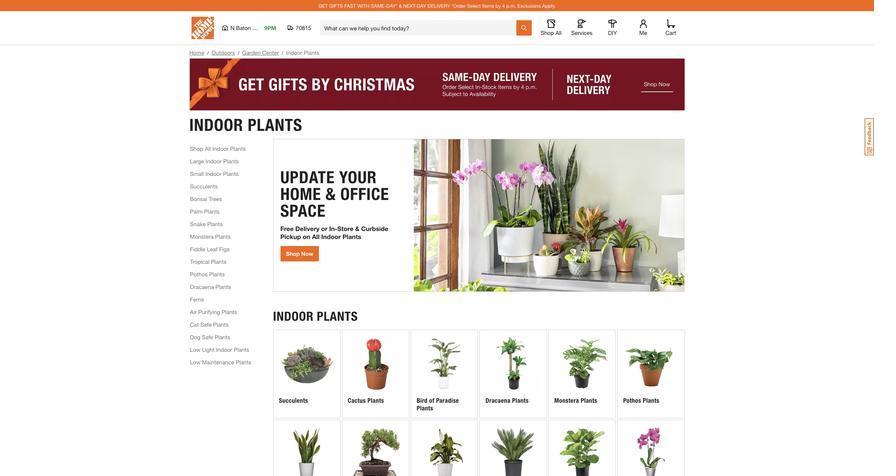 Task type: locate. For each thing, give the bounding box(es) containing it.
safe for dog
[[202, 334, 213, 340]]

2 vertical spatial all
[[312, 233, 320, 240]]

paradise
[[436, 397, 459, 405]]

bonsai trees link
[[190, 195, 222, 203]]

indoor down "in-"
[[321, 233, 341, 240]]

1 horizontal spatial /
[[238, 50, 240, 56]]

indoor down large indoor plants link
[[205, 170, 222, 177]]

items
[[482, 3, 494, 9]]

n
[[231, 24, 235, 31]]

low down dog
[[190, 346, 201, 353]]

update your home & office space
[[280, 167, 389, 221]]

& right day* on the top of the page
[[399, 3, 402, 9]]

shop inside button
[[541, 29, 554, 36]]

day*
[[386, 3, 398, 9]]

all right on
[[312, 233, 320, 240]]

1 vertical spatial shop
[[190, 145, 203, 152]]

1 horizontal spatial dracaena plants link
[[480, 330, 547, 418]]

pothos plants link
[[190, 270, 225, 278], [618, 330, 685, 418]]

70815
[[296, 24, 311, 31]]

0 vertical spatial low
[[190, 346, 201, 353]]

&
[[399, 3, 402, 9], [326, 184, 336, 204], [355, 225, 360, 232]]

all
[[556, 29, 562, 36], [205, 145, 211, 152], [312, 233, 320, 240]]

& right store
[[355, 225, 360, 232]]

1 vertical spatial low
[[190, 359, 201, 365]]

1 vertical spatial pothos
[[624, 397, 641, 405]]

monstera plants link
[[190, 232, 231, 241], [549, 330, 616, 418]]

pothos plants
[[190, 271, 225, 277], [624, 397, 660, 405]]

small indoor plants
[[190, 170, 239, 177]]

fiddle
[[190, 246, 205, 252]]

1 horizontal spatial all
[[312, 233, 320, 240]]

What can we help you find today? search field
[[324, 21, 516, 35]]

2 vertical spatial &
[[355, 225, 360, 232]]

1 horizontal spatial succulents link
[[274, 330, 340, 418]]

1 horizontal spatial monstera plants
[[555, 397, 598, 405]]

image for peace lily plants image
[[417, 426, 472, 476]]

/ right center
[[282, 50, 283, 56]]

0 vertical spatial shop
[[541, 29, 554, 36]]

cat safe plants
[[190, 321, 229, 328]]

0 vertical spatial all
[[556, 29, 562, 36]]

cat
[[190, 321, 199, 328]]

3 / from the left
[[282, 50, 283, 56]]

large indoor plants
[[190, 158, 239, 164]]

fiddle leaf figs link
[[190, 245, 230, 253]]

0 horizontal spatial monstera plants link
[[190, 232, 231, 241]]

/ left garden in the left top of the page
[[238, 50, 240, 56]]

1 vertical spatial safe
[[202, 334, 213, 340]]

shop all indoor plants link
[[190, 144, 246, 153]]

safe inside 'link'
[[202, 334, 213, 340]]

0 horizontal spatial pothos
[[190, 271, 208, 277]]

n baton rouge
[[231, 24, 269, 31]]

leaf
[[207, 246, 218, 252]]

shop for shop now
[[286, 250, 300, 257]]

low maintenance plants link
[[190, 358, 251, 366]]

shop up large
[[190, 145, 203, 152]]

small indoor plants link
[[190, 169, 239, 178]]

day
[[417, 3, 426, 9]]

dog safe plants
[[190, 334, 230, 340]]

plants
[[304, 49, 319, 56], [248, 115, 302, 135], [230, 145, 246, 152], [223, 158, 239, 164], [223, 170, 239, 177], [204, 208, 220, 215], [207, 220, 223, 227], [343, 233, 361, 240], [215, 233, 231, 240], [211, 258, 227, 265], [209, 271, 225, 277], [216, 283, 231, 290], [222, 308, 237, 315], [213, 321, 229, 328], [215, 334, 230, 340], [234, 346, 249, 353], [236, 359, 251, 365], [368, 397, 384, 405], [512, 397, 529, 405], [581, 397, 598, 405], [643, 397, 660, 405], [417, 405, 433, 412]]

select
[[467, 3, 481, 9]]

2 / from the left
[[238, 50, 240, 56]]

0 vertical spatial dracaena plants
[[190, 283, 231, 290]]

0 horizontal spatial succulents link
[[190, 182, 218, 190]]

me
[[640, 29, 647, 36]]

fiddle leaf figs
[[190, 246, 230, 252]]

0 vertical spatial dracaena
[[190, 283, 214, 290]]

image for fiddle leaf figs image
[[555, 426, 610, 476]]

2 horizontal spatial /
[[282, 50, 283, 56]]

0 vertical spatial &
[[399, 3, 402, 9]]

safe for cat
[[200, 321, 212, 328]]

succulents
[[190, 183, 218, 189], [279, 397, 308, 405]]

garden
[[242, 49, 261, 56]]

all inside shop all button
[[556, 29, 562, 36]]

indoor up low maintenance plants
[[216, 346, 232, 353]]

0 vertical spatial pothos plants link
[[190, 270, 225, 278]]

image for monstera plants image
[[555, 336, 610, 391]]

indoor up small indoor plants
[[206, 158, 222, 164]]

dog
[[190, 334, 200, 340]]

shop all
[[541, 29, 562, 36]]

low left maintenance
[[190, 359, 201, 365]]

snake plants link
[[190, 220, 223, 228]]

1 horizontal spatial shop
[[286, 250, 300, 257]]

indoor up large indoor plants
[[213, 145, 229, 152]]

0 horizontal spatial pothos plants
[[190, 271, 225, 277]]

with
[[358, 3, 370, 9]]

0 horizontal spatial dracaena plants
[[190, 283, 231, 290]]

delivery
[[428, 3, 450, 9]]

shop left 'now'
[[286, 250, 300, 257]]

image for bonsai trees image
[[348, 426, 404, 476]]

2 horizontal spatial all
[[556, 29, 562, 36]]

1 vertical spatial succulents link
[[274, 330, 340, 418]]

services
[[571, 29, 593, 36]]

indoor plants
[[273, 309, 358, 324]]

1 horizontal spatial pothos
[[624, 397, 641, 405]]

safe right dog
[[202, 334, 213, 340]]

exclusions
[[518, 3, 541, 9]]

all inside 'shop all indoor plants' link
[[205, 145, 211, 152]]

indoor plants
[[189, 115, 302, 135]]

/ right home link
[[207, 50, 209, 56]]

1 horizontal spatial pothos plants link
[[618, 330, 685, 418]]

0 vertical spatial monstera
[[190, 233, 214, 240]]

bird of paradise plants
[[417, 397, 459, 412]]

palm
[[190, 208, 203, 215]]

& right home
[[326, 184, 336, 204]]

indoor
[[286, 49, 302, 56], [189, 115, 243, 135], [213, 145, 229, 152], [206, 158, 222, 164], [205, 170, 222, 177], [321, 233, 341, 240], [216, 346, 232, 353]]

low for low maintenance plants
[[190, 359, 201, 365]]

2 low from the top
[[190, 359, 201, 365]]

shop down apply.
[[541, 29, 554, 36]]

1 horizontal spatial dracaena
[[486, 397, 511, 405]]

1 vertical spatial monstera plants link
[[549, 330, 616, 418]]

0 horizontal spatial pothos plants link
[[190, 270, 225, 278]]

1 horizontal spatial monstera
[[555, 397, 579, 405]]

all for shop all indoor plants
[[205, 145, 211, 152]]

/
[[207, 50, 209, 56], [238, 50, 240, 56], [282, 50, 283, 56]]

1 horizontal spatial &
[[355, 225, 360, 232]]

succulents link
[[190, 182, 218, 190], [274, 330, 340, 418]]

4
[[502, 3, 505, 9]]

0 vertical spatial dracaena plants link
[[190, 283, 231, 291]]

dracaena plants link
[[190, 283, 231, 291], [480, 330, 547, 418]]

outdoors
[[212, 49, 235, 56]]

0 vertical spatial succulents
[[190, 183, 218, 189]]

0 horizontal spatial shop
[[190, 145, 203, 152]]

all up large indoor plants
[[205, 145, 211, 152]]

low
[[190, 346, 201, 353], [190, 359, 201, 365]]

dracaena plants
[[190, 283, 231, 290], [486, 397, 529, 405]]

1 low from the top
[[190, 346, 201, 353]]

1 vertical spatial succulents
[[279, 397, 308, 405]]

1 vertical spatial dracaena plants link
[[480, 330, 547, 418]]

0 horizontal spatial &
[[326, 184, 336, 204]]

1 horizontal spatial dracaena plants
[[486, 397, 529, 405]]

0 horizontal spatial /
[[207, 50, 209, 56]]

0 vertical spatial monstera plants link
[[190, 232, 231, 241]]

shop now link
[[280, 246, 319, 261]]

snake plants
[[190, 220, 223, 227]]

safe right cat
[[200, 321, 212, 328]]

1 vertical spatial &
[[326, 184, 336, 204]]

get
[[319, 3, 328, 9]]

dracaena
[[190, 283, 214, 290], [486, 397, 511, 405]]

air
[[190, 308, 197, 315]]

same-
[[371, 3, 386, 9]]

home link
[[189, 49, 204, 56]]

all left services on the right of page
[[556, 29, 562, 36]]

update
[[280, 167, 335, 187]]

0 vertical spatial safe
[[200, 321, 212, 328]]

shop all button
[[540, 20, 563, 36]]

low light indoor plants
[[190, 346, 249, 353]]

0 vertical spatial monstera plants
[[190, 233, 231, 240]]

bird
[[417, 397, 428, 405]]

& inside the update your home & office space
[[326, 184, 336, 204]]

1 vertical spatial all
[[205, 145, 211, 152]]

2 vertical spatial shop
[[286, 250, 300, 257]]

plants inside free delivery or in-store & curbside pickup on all indoor plants
[[343, 233, 361, 240]]

1 vertical spatial pothos plants
[[624, 397, 660, 405]]

2 horizontal spatial shop
[[541, 29, 554, 36]]

image for bird of paradise plants image
[[417, 336, 472, 391]]

monstera
[[190, 233, 214, 240], [555, 397, 579, 405]]

0 horizontal spatial all
[[205, 145, 211, 152]]

all inside free delivery or in-store & curbside pickup on all indoor plants
[[312, 233, 320, 240]]

safe
[[200, 321, 212, 328], [202, 334, 213, 340]]

sponsored banner image
[[189, 58, 685, 111]]

2 horizontal spatial &
[[399, 3, 402, 9]]

image for palm plants image
[[486, 426, 541, 476]]

space
[[280, 201, 326, 221]]



Task type: vqa. For each thing, say whether or not it's contained in the screenshot.
Accent Chairs Image
no



Task type: describe. For each thing, give the bounding box(es) containing it.
small
[[190, 170, 204, 177]]

your
[[339, 167, 377, 187]]

tropical
[[190, 258, 210, 265]]

p.m.
[[507, 3, 516, 9]]

palm plants link
[[190, 207, 220, 216]]

air purifying plants
[[190, 308, 237, 315]]

image for dracaena plants image
[[486, 336, 541, 391]]

tropical plants
[[190, 258, 227, 265]]

shop all indoor plants
[[190, 145, 246, 152]]

cactus plants
[[348, 397, 384, 405]]

me button
[[632, 20, 655, 36]]

1 / from the left
[[207, 50, 209, 56]]

maintenance
[[202, 359, 234, 365]]

image for pothos plants image
[[624, 336, 679, 391]]

image for orchids image
[[624, 426, 679, 476]]

0 horizontal spatial monstera
[[190, 233, 214, 240]]

rouge
[[253, 24, 269, 31]]

of
[[429, 397, 435, 405]]

*order
[[452, 3, 466, 9]]

0 vertical spatial pothos plants
[[190, 271, 225, 277]]

center
[[262, 49, 279, 56]]

plants inside 'link'
[[215, 334, 230, 340]]

home / outdoors / garden center / indoor plants
[[189, 49, 319, 56]]

low light indoor plants link
[[190, 345, 249, 354]]

large
[[190, 158, 204, 164]]

image for cactus plants image
[[348, 336, 404, 391]]

free
[[280, 225, 294, 232]]

office
[[340, 184, 389, 204]]

diy button
[[602, 20, 624, 36]]

delivery
[[296, 225, 320, 232]]

air purifying plants link
[[190, 308, 237, 316]]

baton
[[236, 24, 251, 31]]

pickup
[[280, 233, 301, 240]]

cactus plants link
[[342, 330, 409, 418]]

indoor
[[273, 309, 314, 324]]

services button
[[571, 20, 593, 36]]

outdoors link
[[212, 49, 235, 56]]

indoor right center
[[286, 49, 302, 56]]

home
[[189, 49, 204, 56]]

curbside
[[361, 225, 388, 232]]

shop now
[[286, 250, 313, 257]]

plants
[[317, 309, 358, 324]]

in-
[[329, 225, 338, 232]]

snake
[[190, 220, 206, 227]]

trees
[[209, 195, 222, 202]]

the home depot logo image
[[191, 17, 214, 39]]

garden center link
[[242, 49, 279, 56]]

home
[[280, 184, 321, 204]]

ferns link
[[190, 295, 204, 304]]

diy
[[608, 29, 617, 36]]

cart
[[666, 29, 676, 36]]

indoor up shop all indoor plants
[[189, 115, 243, 135]]

plants inside bird of paradise plants
[[417, 405, 433, 412]]

1 horizontal spatial succulents
[[279, 397, 308, 405]]

70815 button
[[287, 24, 312, 31]]

bird of paradise plants link
[[411, 330, 478, 418]]

9pm
[[264, 24, 276, 31]]

all for shop all
[[556, 29, 562, 36]]

& inside free delivery or in-store & curbside pickup on all indoor plants
[[355, 225, 360, 232]]

0 horizontal spatial monstera plants
[[190, 233, 231, 240]]

1 horizontal spatial pothos plants
[[624, 397, 660, 405]]

apply.
[[542, 3, 556, 9]]

low for low light indoor plants
[[190, 346, 201, 353]]

bonsai trees
[[190, 195, 222, 202]]

cart link
[[663, 20, 679, 36]]

on
[[303, 233, 310, 240]]

image for succulents image
[[279, 336, 335, 391]]

0 horizontal spatial dracaena
[[190, 283, 214, 290]]

0 horizontal spatial succulents
[[190, 183, 218, 189]]

shop for shop all
[[541, 29, 554, 36]]

ferns
[[190, 296, 204, 302]]

1 horizontal spatial monstera plants link
[[549, 330, 616, 418]]

cat safe plants link
[[190, 320, 229, 329]]

figs
[[219, 246, 230, 252]]

0 vertical spatial succulents link
[[190, 182, 218, 190]]

1 vertical spatial monstera
[[555, 397, 579, 405]]

0 horizontal spatial dracaena plants link
[[190, 283, 231, 291]]

bonsai
[[190, 195, 207, 202]]

1 vertical spatial dracaena plants
[[486, 397, 529, 405]]

light
[[202, 346, 215, 353]]

store
[[338, 225, 354, 232]]

purifying
[[198, 308, 220, 315]]

1 vertical spatial dracaena
[[486, 397, 511, 405]]

feedback link image
[[865, 118, 874, 156]]

shop for shop all indoor plants
[[190, 145, 203, 152]]

get gifts fast with same-day* & next-day delivery *order select items by 4 p.m. exclusions apply.
[[319, 3, 556, 9]]

next-
[[403, 3, 417, 9]]

tropical plants link
[[190, 257, 227, 266]]

gifts
[[329, 3, 343, 9]]

or
[[321, 225, 328, 232]]

cactus
[[348, 397, 366, 405]]

1 vertical spatial pothos plants link
[[618, 330, 685, 418]]

free delivery or in-store & curbside pickup on all indoor plants
[[280, 225, 388, 240]]

image for snake plants image
[[279, 426, 335, 476]]

0 vertical spatial pothos
[[190, 271, 208, 277]]

1 vertical spatial monstera plants
[[555, 397, 598, 405]]

low maintenance plants
[[190, 359, 251, 365]]

palm plants
[[190, 208, 220, 215]]

large indoor plants link
[[190, 157, 239, 165]]

image for update your home & office space image
[[414, 139, 685, 291]]

indoor inside free delivery or in-store & curbside pickup on all indoor plants
[[321, 233, 341, 240]]



